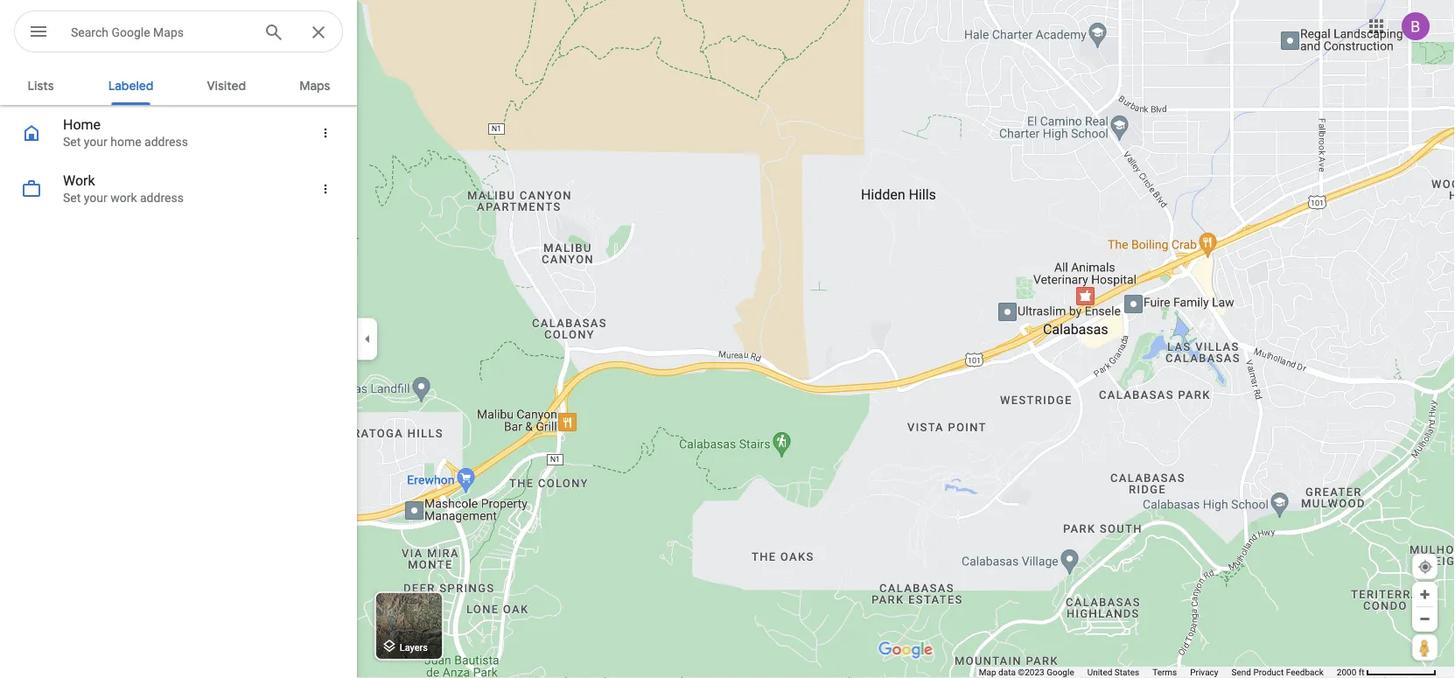 Task type: describe. For each thing, give the bounding box(es) containing it.
feedback
[[1286, 667, 1324, 678]]

data
[[999, 667, 1016, 678]]

maps button
[[286, 63, 344, 105]]

your for work
[[84, 190, 107, 205]]

your for home
[[84, 134, 107, 149]]

2000 ft button
[[1337, 667, 1437, 678]]

your places main content
[[0, 63, 357, 678]]

terms button
[[1153, 667, 1177, 678]]

labeled
[[108, 78, 154, 94]]

zoom out image
[[1419, 613, 1432, 626]]

show street view coverage image
[[1413, 634, 1438, 661]]

google inside search box
[[112, 25, 150, 39]]

set for home
[[63, 134, 81, 149]]

home
[[110, 134, 141, 149]]

 button for home
[[306, 112, 348, 154]]

visited button
[[193, 63, 260, 105]]

united
[[1088, 667, 1113, 678]]

address for work
[[140, 190, 184, 205]]

set for work
[[63, 190, 81, 205]]

terms
[[1153, 667, 1177, 678]]

labeled button
[[94, 63, 168, 105]]

2000 ft
[[1337, 667, 1365, 678]]

 for work
[[318, 179, 333, 199]]

privacy button
[[1190, 667, 1219, 678]]

2000
[[1337, 667, 1357, 678]]

lists button
[[13, 63, 69, 105]]

map
[[979, 667, 996, 678]]

 button for work
[[306, 168, 348, 210]]

address for home
[[144, 134, 188, 149]]

home set your home address
[[63, 116, 188, 149]]


[[28, 19, 49, 44]]

states
[[1115, 667, 1140, 678]]

united states button
[[1088, 667, 1140, 678]]

show your location image
[[1418, 559, 1434, 575]]

work set your work address
[[63, 172, 184, 205]]

send product feedback button
[[1232, 667, 1324, 678]]

1 horizontal spatial google
[[1047, 667, 1074, 678]]

©2023
[[1018, 667, 1045, 678]]



Task type: vqa. For each thing, say whether or not it's contained in the screenshot.
"Transit"
no



Task type: locate. For each thing, give the bounding box(es) containing it.
work
[[110, 190, 137, 205]]

your down home
[[84, 134, 107, 149]]

google right search at top
[[112, 25, 150, 39]]

0 vertical spatial set
[[63, 134, 81, 149]]

1 vertical spatial address
[[140, 190, 184, 205]]

home
[[63, 116, 101, 133]]

privacy
[[1190, 667, 1219, 678]]

1 vertical spatial your
[[84, 190, 107, 205]]

0 vertical spatial  button
[[306, 112, 348, 154]]

set down home
[[63, 134, 81, 149]]

google account: bob builder  
(b0bth3builder2k23@gmail.com) image
[[1402, 12, 1430, 40]]

1 vertical spatial 
[[318, 179, 333, 199]]

search
[[71, 25, 109, 39]]

tab list
[[0, 63, 357, 105]]

visited
[[207, 78, 246, 94]]

footer
[[979, 667, 1337, 678]]

collapse side panel image
[[358, 329, 377, 349]]

None search field
[[14, 11, 343, 56]]

google maps element
[[0, 0, 1455, 678]]

1  from the top
[[318, 123, 333, 143]]

zoom in image
[[1419, 588, 1432, 601]]

0 vertical spatial address
[[144, 134, 188, 149]]

search google maps field containing search google maps
[[14, 11, 343, 53]]

1  button from the top
[[306, 112, 348, 154]]

google right ©2023
[[1047, 667, 1074, 678]]

address right home
[[144, 134, 188, 149]]

2 set from the top
[[63, 190, 81, 205]]

 for home
[[318, 123, 333, 143]]

send
[[1232, 667, 1251, 678]]

layers
[[400, 642, 428, 653]]

address right work at the left top of the page
[[140, 190, 184, 205]]

your inside home set your home address
[[84, 134, 107, 149]]

address
[[144, 134, 188, 149], [140, 190, 184, 205]]

none search field containing 
[[14, 11, 343, 56]]

footer inside google maps 'element'
[[979, 667, 1337, 678]]

0 horizontal spatial google
[[112, 25, 150, 39]]

your down the work
[[84, 190, 107, 205]]

0 vertical spatial maps
[[153, 25, 184, 39]]

1 horizontal spatial maps
[[300, 78, 330, 94]]

ft
[[1359, 667, 1365, 678]]

1 vertical spatial google
[[1047, 667, 1074, 678]]

address inside work set your work address
[[140, 190, 184, 205]]

footer containing map data ©2023 google
[[979, 667, 1337, 678]]

maps inside "button"
[[300, 78, 330, 94]]

search google maps field inside search box
[[71, 21, 249, 42]]

your inside work set your work address
[[84, 190, 107, 205]]


[[318, 123, 333, 143], [318, 179, 333, 199]]

1 your from the top
[[84, 134, 107, 149]]

2 your from the top
[[84, 190, 107, 205]]

1 vertical spatial maps
[[300, 78, 330, 94]]

1 vertical spatial set
[[63, 190, 81, 205]]

2  from the top
[[318, 179, 333, 199]]

set down the work
[[63, 190, 81, 205]]

product
[[1254, 667, 1284, 678]]

search google maps
[[71, 25, 184, 39]]

set inside home set your home address
[[63, 134, 81, 149]]

send product feedback
[[1232, 667, 1324, 678]]

0 vertical spatial google
[[112, 25, 150, 39]]

0 vertical spatial 
[[318, 123, 333, 143]]

address inside home set your home address
[[144, 134, 188, 149]]

 button
[[14, 11, 63, 56]]

united states
[[1088, 667, 1140, 678]]

none search field inside google maps 'element'
[[14, 11, 343, 56]]

set inside work set your work address
[[63, 190, 81, 205]]

tab list inside google maps 'element'
[[0, 63, 357, 105]]

maps inside field
[[153, 25, 184, 39]]

Search Google Maps field
[[14, 11, 343, 53], [71, 21, 249, 42]]

work
[[63, 172, 95, 189]]

 button
[[306, 112, 348, 154], [306, 168, 348, 210]]

1 vertical spatial  button
[[306, 168, 348, 210]]

your
[[84, 134, 107, 149], [84, 190, 107, 205]]

0 horizontal spatial maps
[[153, 25, 184, 39]]

map data ©2023 google
[[979, 667, 1074, 678]]

set
[[63, 134, 81, 149], [63, 190, 81, 205]]

0 vertical spatial your
[[84, 134, 107, 149]]

lists
[[28, 78, 54, 94]]

tab list containing lists
[[0, 63, 357, 105]]

1 set from the top
[[63, 134, 81, 149]]

google
[[112, 25, 150, 39], [1047, 667, 1074, 678]]

2  button from the top
[[306, 168, 348, 210]]

maps
[[153, 25, 184, 39], [300, 78, 330, 94]]



